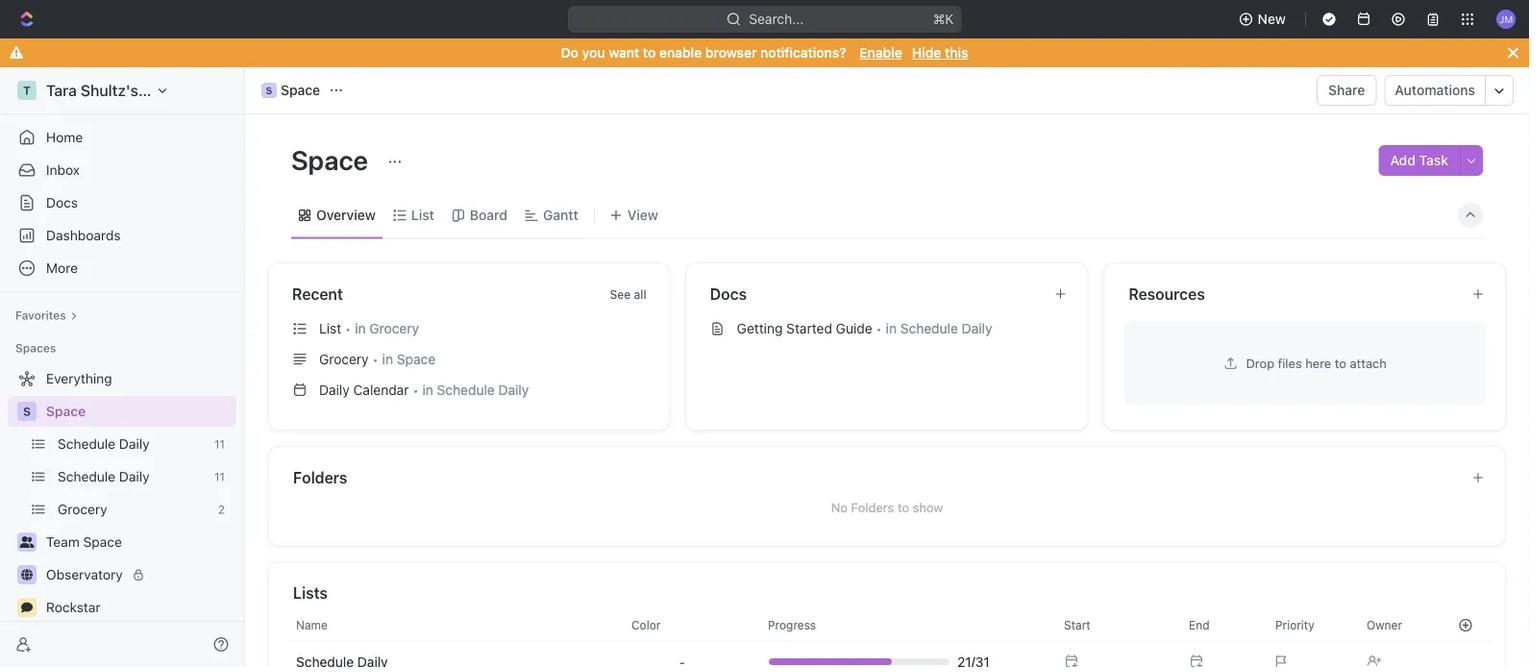 Task type: vqa. For each thing, say whether or not it's contained in the screenshot.


Task type: describe. For each thing, give the bounding box(es) containing it.
search...
[[749, 11, 804, 27]]

add
[[1390, 152, 1416, 168]]

name button
[[288, 609, 620, 640]]

tara shultz's workspace
[[46, 81, 222, 99]]

inbox
[[46, 162, 80, 178]]

schedule daily for first schedule daily link from the bottom of the sidebar navigation
[[58, 469, 150, 484]]

2 11 from the top
[[214, 470, 225, 484]]

schedule right calendar
[[437, 382, 495, 397]]

view button
[[602, 193, 665, 238]]

overview link
[[312, 202, 376, 229]]

show
[[913, 499, 943, 514]]

sidebar navigation
[[0, 67, 249, 667]]

share button
[[1317, 75, 1377, 106]]

2 schedule daily link from the top
[[58, 461, 207, 492]]

team space
[[46, 534, 122, 550]]

getting started guide • in schedule daily
[[737, 320, 992, 336]]

progress
[[768, 618, 816, 632]]

• inside list • in grocery
[[345, 321, 351, 335]]

• inside getting started guide • in schedule daily
[[876, 321, 882, 335]]

schedule up grocery link
[[58, 469, 115, 484]]

new
[[1258, 11, 1286, 27]]

you
[[582, 45, 605, 61]]

progress button
[[757, 609, 1041, 640]]

view
[[627, 207, 658, 223]]

shultz's
[[81, 81, 138, 99]]

see all button
[[602, 282, 654, 305]]

docs link
[[8, 187, 236, 218]]

here
[[1306, 356, 1332, 370]]

getting
[[737, 320, 783, 336]]

more
[[46, 260, 78, 276]]

docs inside sidebar navigation
[[46, 195, 78, 211]]

no
[[831, 499, 848, 514]]

notifications?
[[761, 45, 846, 61]]

color
[[632, 618, 661, 632]]

daily calendar • in schedule daily
[[319, 382, 529, 397]]

favorites
[[15, 309, 66, 322]]

see all
[[610, 287, 647, 300]]

inbox link
[[8, 155, 236, 186]]

start button
[[1053, 609, 1178, 640]]

resources button
[[1128, 282, 1456, 305]]

tree inside sidebar navigation
[[8, 363, 236, 667]]

this
[[945, 45, 968, 61]]

schedule down space 'link'
[[58, 436, 115, 452]]

t
[[23, 84, 31, 97]]

add task button
[[1379, 145, 1460, 176]]

grocery link
[[58, 494, 210, 525]]

rockstar
[[46, 599, 101, 615]]

list for list
[[411, 207, 434, 223]]

in up calendar
[[382, 351, 393, 367]]

tara shultz's workspace, , element
[[17, 81, 37, 100]]

guide
[[836, 320, 872, 336]]

• inside daily calendar • in schedule daily
[[413, 383, 419, 397]]

automations
[[1395, 82, 1476, 98]]

files
[[1278, 356, 1302, 370]]

dashboards
[[46, 227, 121, 243]]

space link
[[46, 396, 233, 427]]

1 vertical spatial space, , element
[[17, 402, 37, 421]]

spaces
[[15, 341, 56, 355]]

owner
[[1367, 618, 1403, 632]]

add task
[[1390, 152, 1449, 168]]

color button
[[620, 609, 745, 640]]

team space link
[[46, 527, 233, 558]]

jm
[[1499, 13, 1513, 24]]

do you want to enable browser notifications? enable hide this
[[561, 45, 968, 61]]

do
[[561, 45, 579, 61]]

new button
[[1231, 4, 1298, 35]]

2 vertical spatial to
[[898, 499, 909, 514]]

in up grocery • in space
[[355, 320, 366, 336]]

workspace
[[142, 81, 222, 99]]

team
[[46, 534, 80, 550]]

enable
[[659, 45, 702, 61]]

tara
[[46, 81, 77, 99]]

to for attach
[[1335, 356, 1347, 370]]

started
[[787, 320, 832, 336]]

s for s
[[23, 405, 31, 418]]

home
[[46, 129, 83, 145]]

grocery for grocery • in space
[[319, 351, 369, 367]]

gantt link
[[539, 202, 578, 229]]

s for s space
[[266, 85, 272, 96]]

observatory
[[46, 567, 123, 583]]



Task type: locate. For each thing, give the bounding box(es) containing it.
0 vertical spatial to
[[643, 45, 656, 61]]

1 11 from the top
[[214, 437, 225, 451]]

to for enable
[[643, 45, 656, 61]]

1 horizontal spatial grocery
[[319, 351, 369, 367]]

list link
[[407, 202, 434, 229]]

0 horizontal spatial to
[[643, 45, 656, 61]]

2 horizontal spatial to
[[1335, 356, 1347, 370]]

0 vertical spatial grocery
[[369, 320, 419, 336]]

0 horizontal spatial space, , element
[[17, 402, 37, 421]]

1 schedule daily from the top
[[58, 436, 150, 452]]

schedule daily link up grocery link
[[58, 461, 207, 492]]

1 vertical spatial 11
[[214, 470, 225, 484]]

hide
[[912, 45, 941, 61]]

s inside sidebar navigation
[[23, 405, 31, 418]]

browser
[[705, 45, 757, 61]]

1 vertical spatial list
[[319, 320, 341, 336]]

• right calendar
[[413, 383, 419, 397]]

want
[[609, 45, 640, 61]]

grocery
[[369, 320, 419, 336], [319, 351, 369, 367], [58, 501, 107, 517]]

dashboards link
[[8, 220, 236, 251]]

folders inside button
[[293, 468, 347, 486]]

docs down inbox
[[46, 195, 78, 211]]

space, , element down spaces
[[17, 402, 37, 421]]

tree
[[8, 363, 236, 667]]

2 vertical spatial grocery
[[58, 501, 107, 517]]

dropdown menu image
[[680, 654, 685, 667]]

folders button
[[292, 466, 1456, 489]]

to right the here
[[1335, 356, 1347, 370]]

drop files here to attach
[[1246, 356, 1387, 370]]

in right guide
[[886, 320, 897, 336]]

tree containing everything
[[8, 363, 236, 667]]

• inside grocery • in space
[[373, 352, 378, 366]]

space, , element right the workspace
[[261, 83, 277, 98]]

0 horizontal spatial folders
[[293, 468, 347, 486]]

name
[[296, 618, 328, 632]]

grocery • in space
[[319, 351, 436, 367]]

schedule daily link down space 'link'
[[58, 429, 207, 459]]

1 schedule daily link from the top
[[58, 429, 207, 459]]

task
[[1419, 152, 1449, 168]]

globe image
[[21, 569, 33, 581]]

1 vertical spatial to
[[1335, 356, 1347, 370]]

to right want
[[643, 45, 656, 61]]

all
[[634, 287, 647, 300]]

1 vertical spatial schedule daily link
[[58, 461, 207, 492]]

owner button
[[1355, 609, 1442, 640]]

comment image
[[21, 602, 33, 613]]

0 vertical spatial folders
[[293, 468, 347, 486]]

start
[[1064, 618, 1091, 632]]

0 horizontal spatial s
[[23, 405, 31, 418]]

grocery inside sidebar navigation
[[58, 501, 107, 517]]

1 vertical spatial grocery
[[319, 351, 369, 367]]

schedule daily link
[[58, 429, 207, 459], [58, 461, 207, 492]]

0 vertical spatial list
[[411, 207, 434, 223]]

2
[[218, 503, 225, 516]]

s
[[266, 85, 272, 96], [23, 405, 31, 418]]

see
[[610, 287, 631, 300]]

1 horizontal spatial space, , element
[[261, 83, 277, 98]]

lists button
[[292, 581, 1483, 604]]

share
[[1329, 82, 1365, 98]]

space
[[281, 82, 320, 98], [291, 144, 374, 175], [397, 351, 436, 367], [46, 403, 86, 419], [83, 534, 122, 550]]

1 vertical spatial s
[[23, 405, 31, 418]]

board link
[[466, 202, 508, 229]]

in right calendar
[[422, 382, 433, 397]]

more button
[[8, 253, 236, 284]]

calendar
[[353, 382, 409, 397]]

attach
[[1350, 356, 1387, 370]]

view button
[[602, 202, 665, 229]]

list for list • in grocery
[[319, 320, 341, 336]]

gantt
[[543, 207, 578, 223]]

0 vertical spatial docs
[[46, 195, 78, 211]]

11
[[214, 437, 225, 451], [214, 470, 225, 484]]

lists
[[293, 584, 328, 602]]

1 horizontal spatial s
[[266, 85, 272, 96]]

1 vertical spatial docs
[[710, 285, 747, 303]]

⌘k
[[933, 11, 954, 27]]

schedule daily for 1st schedule daily link from the top
[[58, 436, 150, 452]]

priority button
[[1264, 609, 1355, 640]]

observatory link
[[46, 559, 233, 590]]

1 horizontal spatial to
[[898, 499, 909, 514]]

favorites button
[[8, 304, 85, 327]]

resources
[[1129, 285, 1205, 303]]

list left the "board" link
[[411, 207, 434, 223]]

schedule daily down space 'link'
[[58, 436, 150, 452]]

s inside s space
[[266, 85, 272, 96]]

rockstar link
[[46, 592, 233, 623]]

overview
[[316, 207, 376, 223]]

grocery for grocery
[[58, 501, 107, 517]]

0 horizontal spatial grocery
[[58, 501, 107, 517]]

no folders to show
[[831, 499, 943, 514]]

list down the recent on the top left
[[319, 320, 341, 336]]

schedule right guide
[[901, 320, 958, 336]]

schedule daily up grocery link
[[58, 469, 150, 484]]

schedule
[[901, 320, 958, 336], [437, 382, 495, 397], [58, 436, 115, 452], [58, 469, 115, 484]]

• up calendar
[[373, 352, 378, 366]]

everything link
[[8, 363, 233, 394]]

0 vertical spatial 11
[[214, 437, 225, 451]]

list inside "link"
[[411, 207, 434, 223]]

s down spaces
[[23, 405, 31, 418]]

space, , element
[[261, 83, 277, 98], [17, 402, 37, 421]]

1 horizontal spatial docs
[[710, 285, 747, 303]]

2 horizontal spatial grocery
[[369, 320, 419, 336]]

docs up getting
[[710, 285, 747, 303]]

folders
[[293, 468, 347, 486], [851, 499, 894, 514]]

0 horizontal spatial list
[[319, 320, 341, 336]]

list
[[411, 207, 434, 223], [319, 320, 341, 336]]

2 schedule daily from the top
[[58, 469, 150, 484]]

end
[[1189, 618, 1210, 632]]

list • in grocery
[[319, 320, 419, 336]]

•
[[345, 321, 351, 335], [876, 321, 882, 335], [373, 352, 378, 366], [413, 383, 419, 397]]

grocery up team space
[[58, 501, 107, 517]]

home link
[[8, 122, 236, 153]]

grocery down list • in grocery
[[319, 351, 369, 367]]

board
[[470, 207, 508, 223]]

drop
[[1246, 356, 1275, 370]]

0 vertical spatial schedule daily
[[58, 436, 150, 452]]

s right the workspace
[[266, 85, 272, 96]]

automations button
[[1386, 76, 1485, 105]]

1 vertical spatial schedule daily
[[58, 469, 150, 484]]

to
[[643, 45, 656, 61], [1335, 356, 1347, 370], [898, 499, 909, 514]]

schedule daily
[[58, 436, 150, 452], [58, 469, 150, 484]]

end button
[[1178, 609, 1264, 640]]

daily
[[962, 320, 992, 336], [319, 382, 350, 397], [498, 382, 529, 397], [119, 436, 150, 452], [119, 469, 150, 484]]

enable
[[860, 45, 902, 61]]

• up grocery • in space
[[345, 321, 351, 335]]

space inside 'link'
[[46, 403, 86, 419]]

everything
[[46, 371, 112, 386]]

1 vertical spatial folders
[[851, 499, 894, 514]]

user group image
[[20, 536, 34, 548]]

1 horizontal spatial folders
[[851, 499, 894, 514]]

recent
[[292, 285, 343, 303]]

0 vertical spatial space, , element
[[261, 83, 277, 98]]

priority
[[1276, 618, 1315, 632]]

s space
[[266, 82, 320, 98]]

1 horizontal spatial list
[[411, 207, 434, 223]]

to left show
[[898, 499, 909, 514]]

in
[[355, 320, 366, 336], [886, 320, 897, 336], [382, 351, 393, 367], [422, 382, 433, 397]]

jm button
[[1491, 4, 1522, 35]]

0 vertical spatial schedule daily link
[[58, 429, 207, 459]]

0 horizontal spatial docs
[[46, 195, 78, 211]]

0 vertical spatial s
[[266, 85, 272, 96]]

grocery up grocery • in space
[[369, 320, 419, 336]]

• right guide
[[876, 321, 882, 335]]

docs
[[46, 195, 78, 211], [710, 285, 747, 303]]



